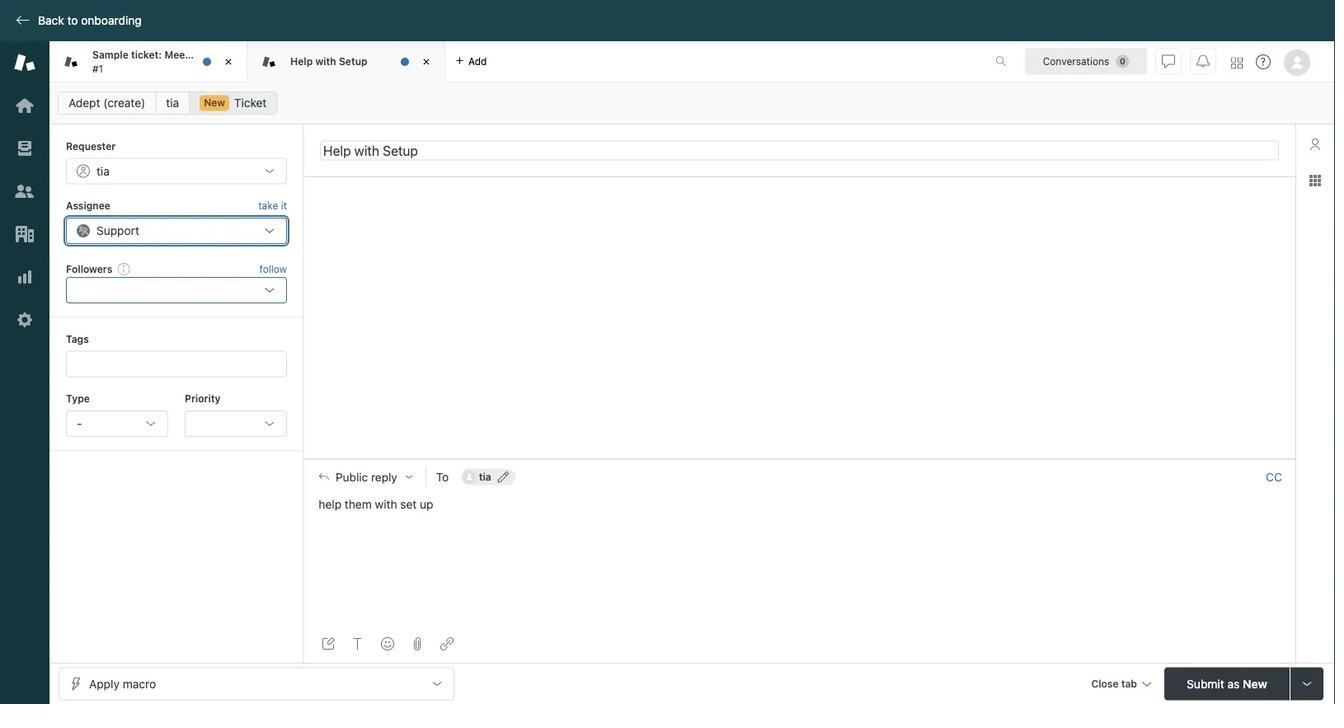 Task type: describe. For each thing, give the bounding box(es) containing it.
zendesk image
[[0, 703, 49, 705]]

1 vertical spatial new
[[1243, 677, 1268, 691]]

the
[[192, 49, 207, 61]]

tags
[[66, 333, 89, 345]]

public
[[336, 470, 368, 484]]

Followers field
[[78, 282, 252, 299]]

macro
[[123, 677, 156, 691]]

new inside 'secondary' element
[[204, 97, 225, 108]]

- button
[[66, 411, 168, 437]]

back
[[38, 14, 64, 27]]

ticket
[[210, 49, 238, 61]]

add button
[[445, 41, 497, 82]]

get help image
[[1256, 54, 1271, 69]]

it
[[281, 200, 287, 212]]

followers
[[66, 263, 112, 275]]

add link (cmd k) image
[[441, 638, 454, 651]]

assignee
[[66, 200, 110, 212]]

#1
[[92, 63, 103, 74]]

close image
[[220, 54, 237, 70]]

tia for to
[[479, 472, 491, 483]]

public reply
[[336, 470, 397, 484]]

type
[[66, 393, 90, 405]]

close
[[1092, 679, 1119, 690]]

setup
[[339, 56, 368, 67]]

ecaterina.marinescu@adept.ai image
[[463, 471, 476, 484]]

tab containing sample ticket: meet the ticket
[[49, 41, 247, 82]]

help them with set up
[[319, 498, 434, 511]]

main element
[[0, 41, 49, 705]]

sample ticket: meet the ticket #1
[[92, 49, 238, 74]]

customers image
[[14, 181, 35, 202]]

(create)
[[103, 96, 145, 110]]

take it
[[258, 200, 287, 212]]

adept
[[68, 96, 100, 110]]

ticket
[[234, 96, 267, 110]]

take
[[258, 200, 278, 212]]

add attachment image
[[411, 638, 424, 651]]

admin image
[[14, 309, 35, 331]]

apply macro
[[89, 677, 156, 691]]

Public reply composer text field
[[312, 495, 1289, 529]]

cc button
[[1266, 470, 1283, 485]]

close tab button
[[1084, 668, 1158, 703]]

tags element
[[66, 351, 287, 377]]

assignee element
[[66, 218, 287, 244]]

with inside public reply composer text box
[[375, 498, 397, 511]]

up
[[420, 498, 434, 511]]

support
[[97, 224, 139, 237]]

help with setup
[[290, 56, 368, 67]]



Task type: locate. For each thing, give the bounding box(es) containing it.
tia inside requester element
[[97, 164, 110, 178]]

0 vertical spatial tia
[[166, 96, 179, 110]]

with left set
[[375, 498, 397, 511]]

help
[[290, 56, 313, 67]]

add
[[469, 56, 487, 67]]

format text image
[[351, 638, 365, 651]]

set
[[400, 498, 417, 511]]

conversations button
[[1025, 48, 1147, 75]]

with right help
[[315, 56, 336, 67]]

conversations
[[1043, 56, 1110, 67]]

draft mode image
[[322, 638, 335, 651]]

1 horizontal spatial new
[[1243, 677, 1268, 691]]

as
[[1228, 677, 1240, 691]]

insert emojis image
[[381, 638, 394, 651]]

2 horizontal spatial tia
[[479, 472, 491, 483]]

0 vertical spatial new
[[204, 97, 225, 108]]

tia
[[166, 96, 179, 110], [97, 164, 110, 178], [479, 472, 491, 483]]

0 vertical spatial with
[[315, 56, 336, 67]]

cc
[[1266, 470, 1283, 484]]

public reply button
[[304, 460, 425, 495]]

meet
[[165, 49, 189, 61]]

back to onboarding
[[38, 14, 142, 27]]

help with setup tab
[[247, 41, 445, 82]]

help
[[319, 498, 342, 511]]

requester element
[[66, 158, 287, 184]]

tabs tab list
[[49, 41, 978, 82]]

zendesk products image
[[1232, 57, 1243, 69]]

to
[[436, 470, 449, 484]]

1 horizontal spatial tia
[[166, 96, 179, 110]]

secondary element
[[49, 87, 1336, 120]]

new left ticket
[[204, 97, 225, 108]]

0 horizontal spatial with
[[315, 56, 336, 67]]

requester
[[66, 140, 116, 152]]

tia inside tia link
[[166, 96, 179, 110]]

info on adding followers image
[[117, 262, 131, 276]]

new right as at the right of page
[[1243, 677, 1268, 691]]

button displays agent's chat status as invisible. image
[[1162, 55, 1176, 68]]

organizations image
[[14, 224, 35, 245]]

followers element
[[66, 277, 287, 304]]

1 vertical spatial with
[[375, 498, 397, 511]]

apps image
[[1309, 174, 1322, 187]]

2 vertical spatial tia
[[479, 472, 491, 483]]

customer context image
[[1309, 138, 1322, 151]]

adept (create) button
[[58, 92, 156, 115]]

new
[[204, 97, 225, 108], [1243, 677, 1268, 691]]

1 vertical spatial tia
[[97, 164, 110, 178]]

follow
[[260, 263, 287, 275]]

minimize composer image
[[793, 453, 806, 466]]

close tab
[[1092, 679, 1138, 690]]

close image
[[418, 54, 435, 70]]

views image
[[14, 138, 35, 159]]

priority
[[185, 393, 221, 405]]

tia down requester
[[97, 164, 110, 178]]

get started image
[[14, 95, 35, 116]]

them
[[345, 498, 372, 511]]

tia down sample ticket: meet the ticket #1
[[166, 96, 179, 110]]

submit as new
[[1187, 677, 1268, 691]]

reporting image
[[14, 266, 35, 288]]

notifications image
[[1197, 55, 1210, 68]]

displays possible ticket submission types image
[[1301, 678, 1314, 691]]

zendesk support image
[[14, 52, 35, 73]]

onboarding
[[81, 14, 142, 27]]

1 horizontal spatial with
[[375, 498, 397, 511]]

reply
[[371, 470, 397, 484]]

-
[[77, 417, 82, 431]]

submit
[[1187, 677, 1225, 691]]

Subject field
[[320, 141, 1279, 160]]

0 horizontal spatial new
[[204, 97, 225, 108]]

0 horizontal spatial tia
[[97, 164, 110, 178]]

tab
[[1122, 679, 1138, 690]]

back to onboarding link
[[0, 13, 150, 28]]

apply
[[89, 677, 120, 691]]

with
[[315, 56, 336, 67], [375, 498, 397, 511]]

adept (create)
[[68, 96, 145, 110]]

tia right 'ecaterina.marinescu@adept.ai' icon
[[479, 472, 491, 483]]

to
[[67, 14, 78, 27]]

tia link
[[155, 92, 190, 115]]

with inside tab
[[315, 56, 336, 67]]

ticket:
[[131, 49, 162, 61]]

take it button
[[258, 197, 287, 214]]

tia for requester
[[97, 164, 110, 178]]

tab
[[49, 41, 247, 82]]

follow button
[[260, 262, 287, 276]]

sample
[[92, 49, 128, 61]]

edit user image
[[498, 472, 510, 483]]



Task type: vqa. For each thing, say whether or not it's contained in the screenshot.
Town
no



